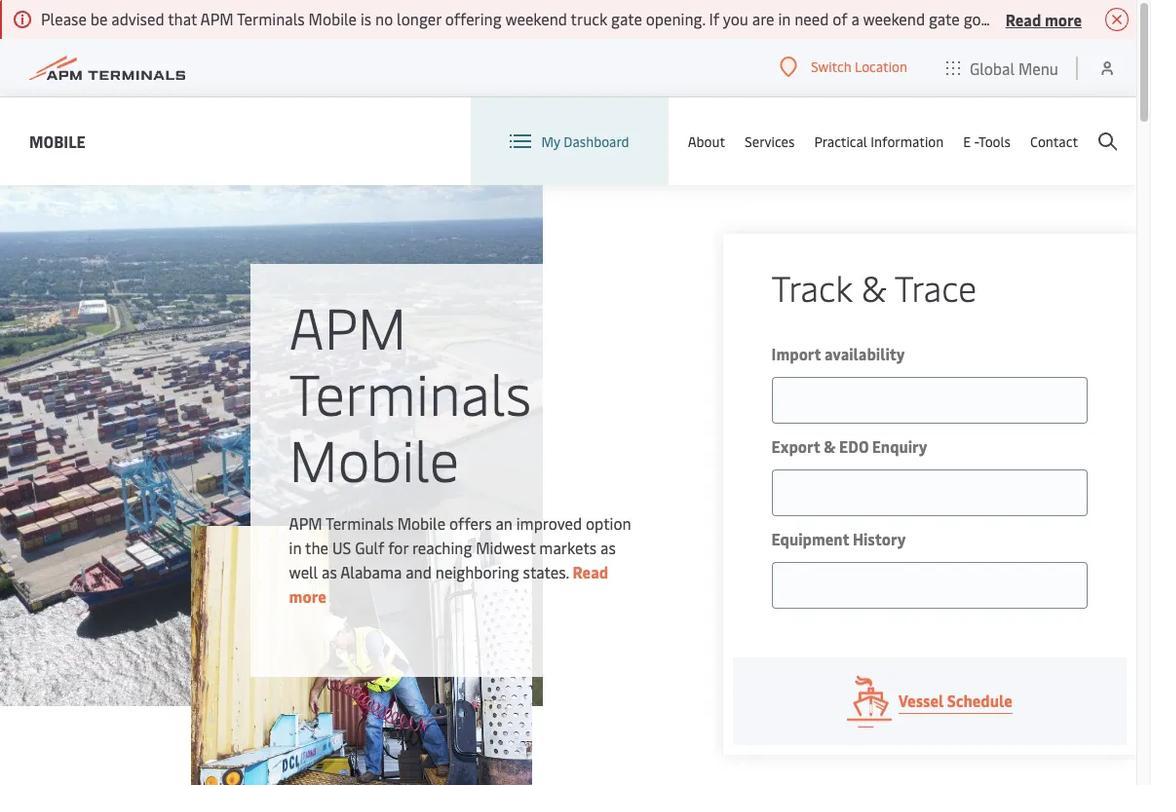 Task type: locate. For each thing, give the bounding box(es) containing it.
0 vertical spatial read more
[[1006, 8, 1082, 30]]

export
[[772, 436, 820, 457]]

apm for apm terminals mobile offers an improved option in the us gulf for reaching midwest markets as well as alabama and neighboring states.
[[289, 512, 322, 534]]

enquiry
[[872, 436, 928, 457]]

us
[[332, 537, 351, 558]]

2 gate from the left
[[929, 8, 960, 29]]

1 vertical spatial &
[[824, 436, 836, 457]]

0 horizontal spatial gate
[[611, 8, 642, 29]]

for
[[388, 537, 408, 558]]

gate
[[611, 8, 642, 29], [929, 8, 960, 29]]

improved
[[516, 512, 582, 534]]

more down well
[[289, 585, 326, 607]]

vessel schedule
[[899, 690, 1013, 712]]

gate left going on the top right
[[929, 8, 960, 29]]

2 vertical spatial terminals
[[326, 512, 394, 534]]

0 vertical spatial terminals
[[237, 8, 305, 29]]

that
[[168, 8, 197, 29]]

apm inside apm terminals mobile
[[289, 287, 407, 364]]

0 vertical spatial read
[[1006, 8, 1041, 30]]

services button
[[745, 97, 795, 185]]

read
[[1006, 8, 1041, 30], [573, 561, 608, 582]]

read right going on the top right
[[1006, 8, 1041, 30]]

in left the
[[289, 537, 302, 558]]

weekend
[[505, 8, 567, 29], [863, 8, 925, 29]]

apm inside apm terminals mobile offers an improved option in the us gulf for reaching midwest markets as well as alabama and neighboring states.
[[289, 512, 322, 534]]

more inside read more
[[289, 585, 326, 607]]

tools
[[979, 132, 1011, 151]]

no
[[375, 8, 393, 29]]

offers
[[449, 512, 492, 534]]

1 vertical spatial in
[[289, 537, 302, 558]]

0 vertical spatial as
[[601, 537, 616, 558]]

import
[[772, 343, 821, 365]]

emai
[[1118, 8, 1151, 29]]

0 vertical spatial &
[[861, 263, 887, 311]]

0 horizontal spatial &
[[824, 436, 836, 457]]

my dashboard button
[[510, 97, 629, 185]]

gulf
[[355, 537, 384, 558]]

terminals for apm terminals mobile
[[289, 353, 532, 430]]

as
[[601, 537, 616, 558], [322, 561, 337, 582]]

a
[[852, 8, 860, 29]]

read more down reaching
[[289, 561, 608, 607]]

0 horizontal spatial weekend
[[505, 8, 567, 29]]

apm
[[200, 8, 234, 29], [289, 287, 407, 364], [289, 512, 322, 534]]

global menu button
[[927, 39, 1078, 97]]

apm for apm terminals mobile
[[289, 287, 407, 364]]

of
[[833, 8, 848, 29]]

0 vertical spatial more
[[1045, 8, 1082, 30]]

1 vertical spatial apm
[[289, 287, 407, 364]]

&
[[861, 263, 887, 311], [824, 436, 836, 457]]

1 horizontal spatial in
[[778, 8, 791, 29]]

markets
[[539, 537, 597, 558]]

1 horizontal spatial more
[[1045, 8, 1082, 30]]

and
[[406, 561, 432, 582]]

reaching
[[412, 537, 472, 558]]

read down markets
[[573, 561, 608, 582]]

is
[[361, 8, 372, 29]]

1 vertical spatial read
[[573, 561, 608, 582]]

1 vertical spatial more
[[289, 585, 326, 607]]

you
[[723, 8, 749, 29]]

in right "are"
[[778, 8, 791, 29]]

more inside button
[[1045, 8, 1082, 30]]

close alert image
[[1105, 8, 1129, 31]]

1 horizontal spatial read
[[1006, 8, 1041, 30]]

weekend right 'a'
[[863, 8, 925, 29]]

in
[[778, 8, 791, 29], [289, 537, 302, 558]]

practical information
[[814, 132, 944, 151]]

forward,
[[1006, 8, 1065, 29]]

read inside read more
[[573, 561, 608, 582]]

terminals
[[237, 8, 305, 29], [289, 353, 532, 430], [326, 512, 394, 534]]

0 horizontal spatial in
[[289, 537, 302, 558]]

more
[[1045, 8, 1082, 30], [289, 585, 326, 607]]

& left trace
[[861, 263, 887, 311]]

be
[[90, 8, 108, 29]]

switch
[[811, 58, 852, 76]]

well
[[289, 561, 318, 582]]

read inside button
[[1006, 8, 1041, 30]]

terminals inside apm terminals mobile offers an improved option in the us gulf for reaching midwest markets as well as alabama and neighboring states.
[[326, 512, 394, 534]]

read for read more button
[[1006, 8, 1041, 30]]

as down option
[[601, 537, 616, 558]]

e -tools button
[[963, 97, 1011, 185]]

weekend left truck
[[505, 8, 567, 29]]

my
[[542, 132, 560, 151]]

track & trace
[[772, 263, 977, 311]]

trace
[[895, 263, 977, 311]]

0 vertical spatial in
[[778, 8, 791, 29]]

about
[[688, 132, 725, 151]]

if
[[709, 8, 720, 29]]

gate right truck
[[611, 8, 642, 29]]

1 vertical spatial read more
[[289, 561, 608, 607]]

1 vertical spatial terminals
[[289, 353, 532, 430]]

1 horizontal spatial weekend
[[863, 8, 925, 29]]

0 horizontal spatial as
[[322, 561, 337, 582]]

read more
[[1006, 8, 1082, 30], [289, 561, 608, 607]]

-
[[974, 132, 979, 151]]

practical information button
[[814, 97, 944, 185]]

more left close alert icon
[[1045, 8, 1082, 30]]

1 horizontal spatial gate
[[929, 8, 960, 29]]

global
[[970, 57, 1015, 78]]

opening.
[[646, 8, 705, 29]]

please
[[1069, 8, 1114, 29]]

mobile inside apm terminals mobile offers an improved option in the us gulf for reaching midwest markets as well as alabama and neighboring states.
[[397, 512, 446, 534]]

availability
[[825, 343, 905, 365]]

1 vertical spatial as
[[322, 561, 337, 582]]

practical
[[814, 132, 868, 151]]

1 horizontal spatial &
[[861, 263, 887, 311]]

0 horizontal spatial more
[[289, 585, 326, 607]]

1 horizontal spatial read more
[[1006, 8, 1082, 30]]

apm terminals mobile offers an improved option in the us gulf for reaching midwest markets as well as alabama and neighboring states.
[[289, 512, 631, 582]]

& left edo
[[824, 436, 836, 457]]

option
[[586, 512, 631, 534]]

as right well
[[322, 561, 337, 582]]

an
[[496, 512, 513, 534]]

0 horizontal spatial read more
[[289, 561, 608, 607]]

& for edo
[[824, 436, 836, 457]]

2 vertical spatial apm
[[289, 512, 322, 534]]

& for trace
[[861, 263, 887, 311]]

mobile
[[309, 8, 357, 29], [29, 130, 86, 152], [289, 420, 459, 497], [397, 512, 446, 534]]

my dashboard
[[542, 132, 629, 151]]

location
[[855, 58, 908, 76]]

apm terminals mobile
[[289, 287, 532, 497]]

the
[[305, 537, 329, 558]]

0 horizontal spatial read
[[573, 561, 608, 582]]

information
[[871, 132, 944, 151]]

schedule
[[947, 690, 1013, 712]]

read more up menu
[[1006, 8, 1082, 30]]



Task type: vqa. For each thing, say whether or not it's contained in the screenshot.
gate
yes



Task type: describe. For each thing, give the bounding box(es) containing it.
midwest
[[476, 537, 536, 558]]

1 gate from the left
[[611, 8, 642, 29]]

equipment
[[772, 528, 849, 550]]

alabama
[[340, 561, 402, 582]]

switch location button
[[780, 56, 908, 78]]

please be advised that apm terminals mobile is no longer offering weekend truck gate opening. if you are in need of a weekend gate going forward, please emai
[[41, 8, 1151, 29]]

mobile secondary image
[[191, 526, 532, 786]]

truck
[[571, 8, 608, 29]]

vessel schedule link
[[733, 658, 1127, 746]]

offering
[[445, 8, 502, 29]]

more for read more button
[[1045, 8, 1082, 30]]

edo
[[839, 436, 869, 457]]

about button
[[688, 97, 725, 185]]

longer
[[397, 8, 441, 29]]

are
[[752, 8, 775, 29]]

neighboring
[[436, 561, 519, 582]]

dashboard
[[564, 132, 629, 151]]

read for read more link on the bottom of page
[[573, 561, 608, 582]]

1 horizontal spatial as
[[601, 537, 616, 558]]

contact
[[1030, 132, 1078, 151]]

xin da yang zhou  docked at apm terminals mobile image
[[0, 185, 543, 707]]

mobile inside apm terminals mobile
[[289, 420, 459, 497]]

export & edo enquiry
[[772, 436, 928, 457]]

need
[[795, 8, 829, 29]]

history
[[853, 528, 906, 550]]

in inside apm terminals mobile offers an improved option in the us gulf for reaching midwest markets as well as alabama and neighboring states.
[[289, 537, 302, 558]]

mobile link
[[29, 129, 86, 154]]

e -tools
[[963, 132, 1011, 151]]

1 weekend from the left
[[505, 8, 567, 29]]

read more link
[[289, 561, 608, 607]]

states.
[[523, 561, 569, 582]]

read more for read more link on the bottom of page
[[289, 561, 608, 607]]

global menu
[[970, 57, 1059, 78]]

e
[[963, 132, 971, 151]]

2 weekend from the left
[[863, 8, 925, 29]]

contact button
[[1030, 97, 1078, 185]]

advised
[[111, 8, 164, 29]]

track
[[772, 263, 853, 311]]

please
[[41, 8, 87, 29]]

read more for read more button
[[1006, 8, 1082, 30]]

switch location
[[811, 58, 908, 76]]

read more button
[[1006, 7, 1082, 31]]

services
[[745, 132, 795, 151]]

terminals for apm terminals mobile offers an improved option in the us gulf for reaching midwest markets as well as alabama and neighboring states.
[[326, 512, 394, 534]]

going
[[964, 8, 1003, 29]]

menu
[[1019, 57, 1059, 78]]

0 vertical spatial apm
[[200, 8, 234, 29]]

equipment history
[[772, 528, 906, 550]]

vessel
[[899, 690, 944, 712]]

more for read more link on the bottom of page
[[289, 585, 326, 607]]

import availability
[[772, 343, 905, 365]]



